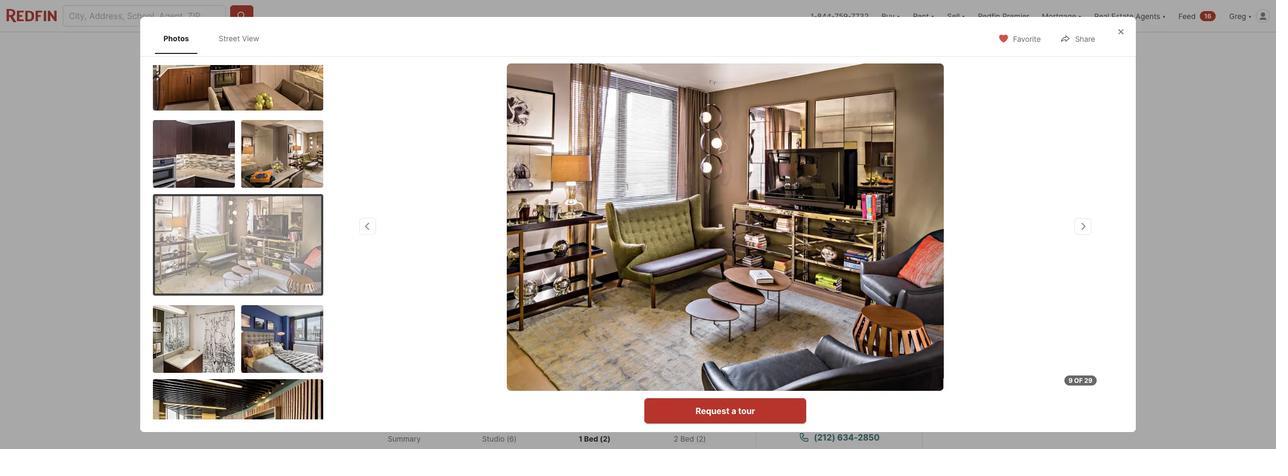 Task type: describe. For each thing, give the bounding box(es) containing it.
4 tab from the left
[[544, 34, 584, 60]]

street view
[[219, 34, 259, 43]]

photos
[[163, 34, 189, 43]]

sq
[[553, 339, 563, 350]]

a for topmost request a tour button
[[845, 368, 850, 379]]

3 tab from the left
[[482, 34, 544, 60]]

2 bed (2)
[[674, 434, 706, 443]]

ny
[[544, 302, 556, 313]]

york
[[522, 302, 540, 313]]

1-844-759-7732
[[810, 11, 869, 20]]

feed
[[1179, 11, 1196, 20]]

29 inside request a tour 'dialog'
[[1084, 377, 1093, 385]]

a for send a message button
[[829, 402, 834, 413]]

share button
[[1051, 28, 1104, 49]]

photos tab
[[155, 25, 197, 52]]

bed for 2
[[680, 434, 694, 443]]

tab list inside request a tour 'dialog'
[[153, 23, 278, 54]]

2 bed (2) tab
[[642, 426, 738, 449]]

1- for 2
[[504, 323, 516, 338]]

request a tour for the bottom request a tour button
[[696, 406, 755, 416]]

tour for the bottom request a tour button
[[738, 406, 755, 416]]

1 bed (2)
[[579, 434, 611, 443]]

0 vertical spatial request a tour button
[[769, 361, 909, 386]]

1-844-759-7732 link
[[810, 11, 869, 20]]

redfin premier button
[[972, 0, 1036, 32]]

of
[[1074, 377, 1083, 385]]

5 tab from the left
[[584, 34, 642, 60]]

7732
[[851, 11, 869, 20]]

street view tab
[[210, 25, 268, 52]]

message
[[836, 402, 873, 413]]

avalon
[[813, 318, 849, 331]]

29 photos
[[868, 263, 904, 272]]

a for the bottom request a tour button
[[731, 406, 736, 416]]

16
[[1204, 12, 1212, 20]]

1-2 baths
[[504, 323, 527, 350]]

1,247
[[582, 323, 615, 338]]

summary tab
[[357, 426, 452, 449]]

submit search image
[[236, 11, 247, 21]]

(212) 634-2850
[[814, 432, 880, 443]]

favorite
[[1013, 35, 1041, 44]]

share
[[1075, 35, 1095, 44]]

(6)
[[507, 434, 517, 443]]

premier
[[1002, 11, 1029, 20]]

avalon west chelsea
[[769, 318, 878, 347]]

redfin
[[978, 11, 1000, 20]]

0 vertical spatial request
[[810, 368, 843, 379]]

send
[[806, 402, 827, 413]]

29 photos button
[[844, 257, 913, 278]]

studio (6)
[[482, 434, 517, 443]]

2 tab from the left
[[424, 34, 482, 60]]

1 tab from the left
[[354, 34, 424, 60]]

(212)
[[814, 432, 835, 443]]



Task type: locate. For each thing, give the bounding box(es) containing it.
(2)
[[600, 434, 611, 443], [696, 434, 706, 443]]

request a tour dialog
[[140, 9, 1136, 449]]

a up 2 bed (2) tab in the bottom right of the page
[[731, 406, 736, 416]]

2 horizontal spatial a
[[845, 368, 850, 379]]

0 horizontal spatial bed
[[584, 434, 598, 443]]

,
[[540, 302, 542, 313]]

chelsea
[[769, 334, 811, 347]]

1- left the 759-
[[810, 11, 817, 20]]

map entry image
[[686, 300, 739, 353]]

photos
[[879, 263, 904, 272]]

request
[[810, 368, 843, 379], [696, 406, 729, 416]]

0 horizontal spatial 29
[[868, 263, 877, 272]]

0 vertical spatial request a tour
[[810, 368, 869, 379]]

1 vertical spatial request a tour
[[696, 406, 755, 416]]

request a tour up 2 bed (2) tab in the bottom right of the page
[[696, 406, 755, 416]]

(2) for 1 bed (2)
[[600, 434, 611, 443]]

request a tour button up send a message button
[[769, 361, 909, 386]]

2 bed from the left
[[680, 434, 694, 443]]

studio
[[482, 434, 505, 443]]

request a tour
[[810, 368, 869, 379], [696, 406, 755, 416]]

tab list containing photos
[[153, 23, 278, 54]]

1 horizontal spatial request a tour
[[810, 368, 869, 379]]

tab list
[[153, 23, 278, 54], [354, 32, 701, 60], [354, 424, 740, 449]]

1 horizontal spatial 2
[[674, 434, 678, 443]]

1 vertical spatial request
[[696, 406, 729, 416]]

10011
[[559, 302, 581, 313]]

1 vertical spatial 29
[[1084, 377, 1093, 385]]

summary
[[388, 434, 421, 443]]

1 bed (2) tab
[[547, 426, 642, 449]]

1- up baths
[[504, 323, 516, 338]]

1 horizontal spatial request
[[810, 368, 843, 379]]

634-
[[837, 432, 858, 443]]

tab
[[354, 34, 424, 60], [424, 34, 482, 60], [482, 34, 544, 60], [544, 34, 584, 60], [584, 34, 642, 60], [642, 34, 693, 60]]

request a tour button up 2 bed (2) tab in the bottom right of the page
[[644, 398, 806, 424]]

new
[[501, 302, 520, 313]]

29 right "of"
[[1084, 377, 1093, 385]]

contact
[[769, 318, 813, 331]]

bed
[[584, 434, 598, 443], [680, 434, 694, 443]]

2850
[[858, 432, 880, 443]]

1- inside '1-2 baths'
[[504, 323, 516, 338]]

2 inside tab
[[674, 434, 678, 443]]

1 horizontal spatial tour
[[852, 368, 869, 379]]

1- for 844-
[[810, 11, 817, 20]]

0 horizontal spatial 1-
[[504, 323, 516, 338]]

studio (6) tab
[[452, 426, 547, 449]]

1-
[[810, 11, 817, 20], [504, 323, 516, 338]]

request inside 'dialog'
[[696, 406, 729, 416]]

29 left photos
[[868, 263, 877, 272]]

request a tour button
[[769, 361, 909, 386], [644, 398, 806, 424]]

send a message
[[806, 402, 873, 413]]

image image
[[153, 9, 323, 110], [354, 62, 752, 286], [756, 62, 922, 172], [153, 120, 235, 188], [241, 120, 323, 188], [756, 176, 922, 286], [155, 196, 321, 293], [153, 305, 235, 373], [241, 305, 323, 373]]

request a tour inside request a tour 'dialog'
[[696, 406, 755, 416]]

City, Address, School, Agent, ZIP search field
[[63, 5, 226, 26]]

1 vertical spatial tour
[[738, 406, 755, 416]]

redfin premier
[[978, 11, 1029, 20]]

tour inside 'dialog'
[[738, 406, 755, 416]]

0 vertical spatial 1-
[[810, 11, 817, 20]]

2 (2) from the left
[[696, 434, 706, 443]]

1 horizontal spatial 1-
[[810, 11, 817, 20]]

844-
[[817, 11, 835, 20]]

0 vertical spatial tour
[[852, 368, 869, 379]]

0 horizontal spatial (2)
[[600, 434, 611, 443]]

9 of 29
[[1069, 377, 1093, 385]]

0 horizontal spatial request
[[696, 406, 729, 416]]

2 inside '1-2 baths'
[[516, 323, 523, 338]]

453-
[[553, 323, 582, 338]]

a
[[845, 368, 850, 379], [829, 402, 834, 413], [731, 406, 736, 416]]

9
[[1069, 377, 1073, 385]]

0 vertical spatial 29
[[868, 263, 877, 272]]

1 horizontal spatial 29
[[1084, 377, 1093, 385]]

282 11th ave image
[[507, 63, 944, 391]]

1 vertical spatial 2
[[674, 434, 678, 443]]

1 vertical spatial 1-
[[504, 323, 516, 338]]

1 horizontal spatial a
[[829, 402, 834, 413]]

west
[[851, 318, 878, 331]]

a inside 'dialog'
[[731, 406, 736, 416]]

0 horizontal spatial tour
[[738, 406, 755, 416]]

0 horizontal spatial a
[[731, 406, 736, 416]]

0 horizontal spatial request a tour
[[696, 406, 755, 416]]

1 horizontal spatial (2)
[[696, 434, 706, 443]]

29
[[868, 263, 877, 272], [1084, 377, 1093, 385]]

tour
[[852, 368, 869, 379], [738, 406, 755, 416]]

baths
[[504, 339, 527, 350]]

1 bed from the left
[[584, 434, 598, 443]]

1 (2) from the left
[[600, 434, 611, 443]]

(212) 634-2850 link
[[769, 425, 909, 449]]

request a tour for topmost request a tour button
[[810, 368, 869, 379]]

(2) for 2 bed (2)
[[696, 434, 706, 443]]

759-
[[835, 11, 851, 20]]

tour for topmost request a tour button
[[852, 368, 869, 379]]

1
[[579, 434, 582, 443]]

tab list containing summary
[[354, 424, 740, 449]]

453-1,247 sq ft
[[553, 323, 615, 350]]

favorite button
[[989, 28, 1050, 49]]

bed for 1
[[584, 434, 598, 443]]

a inside button
[[829, 402, 834, 413]]

request up 2 bed (2) tab in the bottom right of the page
[[696, 406, 729, 416]]

1 vertical spatial request a tour button
[[644, 398, 806, 424]]

a right send
[[829, 402, 834, 413]]

send a message button
[[769, 395, 909, 420]]

2
[[516, 323, 523, 338], [674, 434, 678, 443]]

1 horizontal spatial bed
[[680, 434, 694, 443]]

street
[[219, 34, 240, 43]]

6 tab from the left
[[642, 34, 693, 60]]

ft
[[566, 339, 574, 350]]

(212) 634-2850 button
[[769, 425, 909, 449]]

a up message
[[845, 368, 850, 379]]

request up send
[[810, 368, 843, 379]]

29 inside button
[[868, 263, 877, 272]]

0 horizontal spatial 2
[[516, 323, 523, 338]]

0 vertical spatial 2
[[516, 323, 523, 338]]

new york , ny 10011
[[501, 302, 581, 313]]

view
[[242, 34, 259, 43]]

request a tour up send a message button
[[810, 368, 869, 379]]



Task type: vqa. For each thing, say whether or not it's contained in the screenshot.
a inside the 'dialog'
yes



